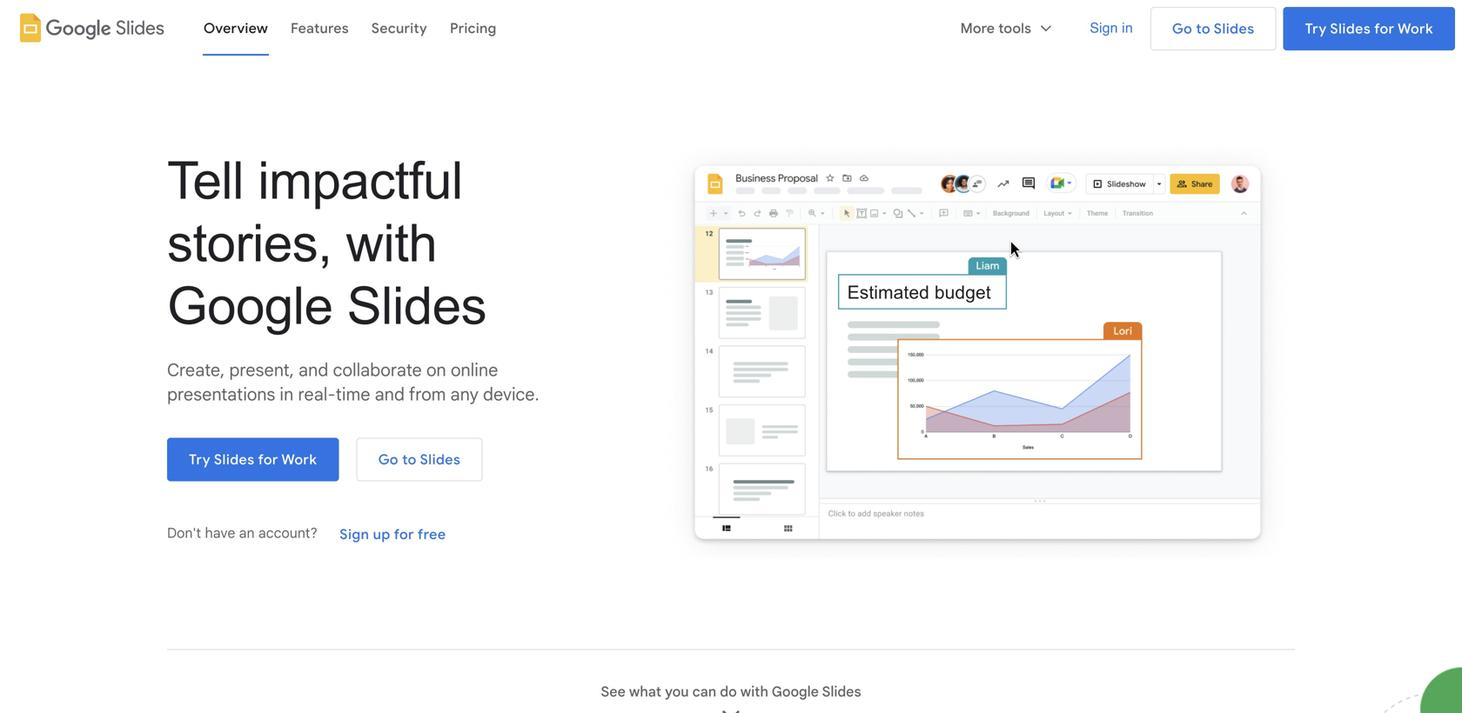 Task type: describe. For each thing, give the bounding box(es) containing it.
on
[[426, 359, 446, 381]]

more
[[960, 20, 995, 37]]

presentations
[[167, 384, 275, 405]]

collaborate
[[333, 359, 422, 381]]

24px image
[[718, 703, 744, 714]]

e s t i m a t e d
[[847, 282, 929, 303]]

google inside see what you can do with google slides "link"
[[772, 684, 819, 701]]

tools
[[998, 20, 1031, 37]]

1 vertical spatial try slides for work link
[[167, 438, 339, 481]]

slides icon image
[[15, 12, 46, 44]]

impactful
[[258, 151, 463, 210]]

go to slides link for sign in
[[1150, 7, 1276, 50]]

business proposal animation image
[[661, 146, 1339, 559]]

1 t from the left
[[869, 282, 874, 303]]

free
[[418, 526, 446, 543]]

slides inside "tell impactful stories, with google slides"
[[347, 277, 487, 335]]

security link
[[360, 7, 439, 49]]

online
[[451, 359, 498, 381]]

stories,
[[167, 214, 332, 272]]

google slides ui image
[[661, 146, 1294, 559]]

e
[[847, 282, 860, 303]]

1 vertical spatial work
[[281, 451, 317, 468]]

features
[[291, 20, 349, 37]]

sign in link
[[1079, 7, 1143, 49]]

0 horizontal spatial and
[[299, 359, 328, 381]]

what
[[629, 684, 661, 701]]

clark
[[1243, 362, 1269, 375]]

don't
[[167, 525, 201, 542]]

go to slides for sign in
[[1172, 20, 1255, 37]]

more tools
[[960, 20, 1031, 37]]

3 t from the left
[[986, 282, 991, 303]]

up
[[373, 526, 391, 543]]

24px image
[[1038, 20, 1054, 36]]

pricing
[[450, 20, 496, 37]]

1 horizontal spatial try slides for work link
[[1283, 7, 1455, 50]]

to for try slides for work
[[402, 451, 417, 468]]

sign for sign up for free
[[340, 526, 369, 543]]

account?
[[258, 525, 318, 542]]

go to slides for try slides for work
[[378, 451, 461, 468]]

google inside "tell impactful stories, with google slides"
[[167, 277, 333, 335]]

a
[[893, 282, 904, 303]]

any
[[450, 384, 479, 405]]

1 vertical spatial for
[[258, 451, 278, 468]]

1 e from the left
[[909, 282, 919, 303]]

1 vertical spatial and
[[375, 384, 405, 405]]

tell
[[167, 151, 244, 210]]

see what you can do with google slides link
[[601, 682, 861, 714]]

slides inside "link"
[[822, 684, 861, 701]]

security
[[371, 20, 427, 37]]

you
[[665, 684, 689, 701]]

go for try slides for work
[[378, 451, 399, 468]]

1 vertical spatial try
[[189, 451, 211, 468]]

0 horizontal spatial try slides for work
[[189, 451, 317, 468]]

see what you can do with google slides
[[601, 684, 861, 701]]

2 t from the left
[[904, 282, 909, 303]]

for inside button
[[394, 526, 414, 543]]

have
[[205, 525, 235, 542]]

0 vertical spatial work
[[1398, 20, 1433, 37]]

sign up for free
[[340, 526, 446, 543]]

features link
[[279, 7, 360, 49]]

present,
[[229, 359, 294, 381]]



Task type: vqa. For each thing, say whether or not it's contained in the screenshot.
Search by voice image
no



Task type: locate. For each thing, give the bounding box(es) containing it.
1 horizontal spatial with
[[740, 684, 768, 701]]

0 vertical spatial go to slides link
[[1150, 7, 1276, 50]]

work
[[1398, 20, 1433, 37], [281, 451, 317, 468]]

2 d from the left
[[955, 282, 965, 303]]

1 horizontal spatial work
[[1398, 20, 1433, 37]]

do
[[720, 684, 737, 701]]

comment box buttons image
[[1174, 420, 1280, 436]]

0 horizontal spatial d
[[919, 282, 929, 303]]

sign up for free button
[[328, 513, 457, 556]]

sign inside button
[[340, 526, 369, 543]]

0 vertical spatial in
[[1122, 20, 1133, 36]]

2 horizontal spatial t
[[986, 282, 991, 303]]

0 vertical spatial google
[[167, 277, 333, 335]]

cursor image
[[1005, 215, 1040, 249]]

tell impactful stories, with google slides
[[167, 151, 487, 335]]

t right g
[[986, 282, 991, 303]]

1 horizontal spatial sign
[[1090, 20, 1118, 36]]

and
[[299, 359, 328, 381], [375, 384, 405, 405]]

for
[[1374, 20, 1395, 37], [258, 451, 278, 468], [394, 526, 414, 543]]

slides link
[[7, 7, 172, 49]]

an
[[239, 525, 255, 542]]

google down stories,
[[167, 277, 333, 335]]

real-
[[298, 384, 336, 405]]

list
[[173, 0, 1079, 56]]

d
[[919, 282, 929, 303], [955, 282, 965, 303]]

e right a
[[909, 282, 919, 303]]

sign right 24px image
[[1090, 20, 1118, 36]]

0 horizontal spatial sign
[[340, 526, 369, 543]]

1 horizontal spatial in
[[1122, 20, 1133, 36]]

in
[[1122, 20, 1133, 36], [280, 384, 294, 405]]

1 d from the left
[[919, 282, 929, 303]]

time
[[336, 384, 370, 405]]

0 horizontal spatial try slides for work link
[[167, 438, 339, 481]]

1 horizontal spatial try slides for work
[[1305, 20, 1433, 37]]

0 vertical spatial go
[[1172, 20, 1192, 37]]

try slides for work
[[1305, 20, 1433, 37], [189, 451, 317, 468]]

and down 'collaborate'
[[375, 384, 405, 405]]

1 vertical spatial go to slides link
[[357, 438, 482, 481]]

try slides for work link
[[1283, 7, 1455, 50], [167, 438, 339, 481]]

1 horizontal spatial go to slides
[[1172, 20, 1255, 37]]

1 vertical spatial try slides for work
[[189, 451, 317, 468]]

1 vertical spatial go
[[378, 451, 399, 468]]

graph with numbers and tags with names liam and lori image
[[838, 258, 1142, 460]]

go to slides link
[[1150, 7, 1276, 50], [357, 438, 482, 481]]

go
[[1172, 20, 1192, 37], [378, 451, 399, 468]]

u
[[945, 282, 955, 303]]

overview
[[204, 20, 268, 37]]

1 horizontal spatial to
[[1196, 20, 1211, 37]]

e
[[909, 282, 919, 303], [976, 282, 986, 303]]

g
[[965, 282, 976, 303]]

2 horizontal spatial for
[[1374, 20, 1395, 37]]

2 e from the left
[[976, 282, 986, 303]]

to for sign in
[[1196, 20, 1211, 37]]

0 horizontal spatial try
[[189, 451, 211, 468]]

try
[[1305, 20, 1327, 37], [189, 451, 211, 468]]

1 vertical spatial go to slides
[[378, 451, 461, 468]]

t right m
[[904, 282, 909, 303]]

1 vertical spatial in
[[280, 384, 294, 405]]

and up 'real-'
[[299, 359, 328, 381]]

0 horizontal spatial with
[[346, 214, 437, 272]]

to
[[1196, 20, 1211, 37], [402, 451, 417, 468]]

1 horizontal spatial and
[[375, 384, 405, 405]]

go right sign in link
[[1172, 20, 1192, 37]]

0 vertical spatial try slides for work
[[1305, 20, 1433, 37]]

go for sign in
[[1172, 20, 1192, 37]]

b u d g e t
[[935, 282, 991, 303]]

t
[[869, 282, 874, 303], [904, 282, 909, 303], [986, 282, 991, 303]]

d left b
[[919, 282, 929, 303]]

0 horizontal spatial work
[[281, 451, 317, 468]]

0 horizontal spatial for
[[258, 451, 278, 468]]

1 horizontal spatial google
[[772, 684, 819, 701]]

list containing overview
[[173, 0, 1079, 56]]

sign left up
[[340, 526, 369, 543]]

e right u on the top right
[[976, 282, 986, 303]]

jeffery clark
[[1204, 362, 1269, 375]]

0 horizontal spatial to
[[402, 451, 417, 468]]

t left m
[[869, 282, 874, 303]]

1 vertical spatial to
[[402, 451, 417, 468]]

1 vertical spatial sign
[[340, 526, 369, 543]]

in inside create, present, and collaborate on online presentations in real-time and from any device.
[[280, 384, 294, 405]]

can
[[692, 684, 716, 701]]

add comment button image
[[944, 194, 1122, 240]]

0 horizontal spatial in
[[280, 384, 294, 405]]

0 horizontal spatial go
[[378, 451, 399, 468]]

don't have an account?
[[167, 525, 321, 542]]

more tools link
[[949, 7, 1065, 49]]

0 vertical spatial to
[[1196, 20, 1211, 37]]

1 vertical spatial google
[[772, 684, 819, 701]]

0 vertical spatial go to slides
[[1172, 20, 1255, 37]]

pricing link
[[439, 7, 508, 49]]

go to slides
[[1172, 20, 1255, 37], [378, 451, 461, 468]]

1 horizontal spatial t
[[904, 282, 909, 303]]

in left 'real-'
[[280, 384, 294, 405]]

from
[[409, 384, 446, 405]]

with down impactful at the top left
[[346, 214, 437, 272]]

go to slides link for try slides for work
[[357, 438, 482, 481]]

sign for sign in
[[1090, 20, 1118, 36]]

sign in
[[1090, 20, 1133, 36]]

0 vertical spatial try slides for work link
[[1283, 7, 1455, 50]]

1 horizontal spatial d
[[955, 282, 965, 303]]

with right do
[[740, 684, 768, 701]]

0 horizontal spatial google
[[167, 277, 333, 335]]

d right b
[[955, 282, 965, 303]]

0 horizontal spatial e
[[909, 282, 919, 303]]

with inside "tell impactful stories, with google slides"
[[346, 214, 437, 272]]

0 vertical spatial try
[[1305, 20, 1327, 37]]

0 vertical spatial and
[[299, 359, 328, 381]]

2 vertical spatial for
[[394, 526, 414, 543]]

0 vertical spatial with
[[346, 214, 437, 272]]

0 horizontal spatial t
[[869, 282, 874, 303]]

device.
[[483, 384, 539, 405]]

jeffery
[[1204, 362, 1240, 375]]

0 horizontal spatial go to slides
[[378, 451, 461, 468]]

with
[[346, 214, 437, 272], [740, 684, 768, 701]]

go up sign up for free
[[378, 451, 399, 468]]

google
[[167, 277, 333, 335], [772, 684, 819, 701]]

create,
[[167, 359, 225, 381]]

in right 24px image
[[1122, 20, 1133, 36]]

m
[[878, 282, 893, 303]]

0 vertical spatial for
[[1374, 20, 1395, 37]]

1 horizontal spatial for
[[394, 526, 414, 543]]

s
[[860, 282, 869, 303]]

i
[[874, 282, 878, 303]]

icon for add comment button image
[[1017, 172, 1041, 196]]

google right do
[[772, 684, 819, 701]]

0 horizontal spatial go to slides link
[[357, 438, 482, 481]]

1 horizontal spatial go
[[1172, 20, 1192, 37]]

1 horizontal spatial try
[[1305, 20, 1327, 37]]

slides
[[116, 16, 164, 39], [1214, 20, 1255, 37], [1330, 20, 1371, 37], [347, 277, 487, 335], [214, 451, 255, 468], [420, 451, 461, 468], [822, 684, 861, 701]]

1 vertical spatial with
[[740, 684, 768, 701]]

see
[[601, 684, 626, 701]]

1 horizontal spatial e
[[976, 282, 986, 303]]

overview link
[[192, 7, 279, 49]]

0 vertical spatial sign
[[1090, 20, 1118, 36]]

with inside "link"
[[740, 684, 768, 701]]

sign
[[1090, 20, 1118, 36], [340, 526, 369, 543]]

1 horizontal spatial go to slides link
[[1150, 7, 1276, 50]]

create, present, and collaborate on online presentations in real-time and from any device.
[[167, 359, 539, 405]]

b
[[935, 282, 945, 303]]



